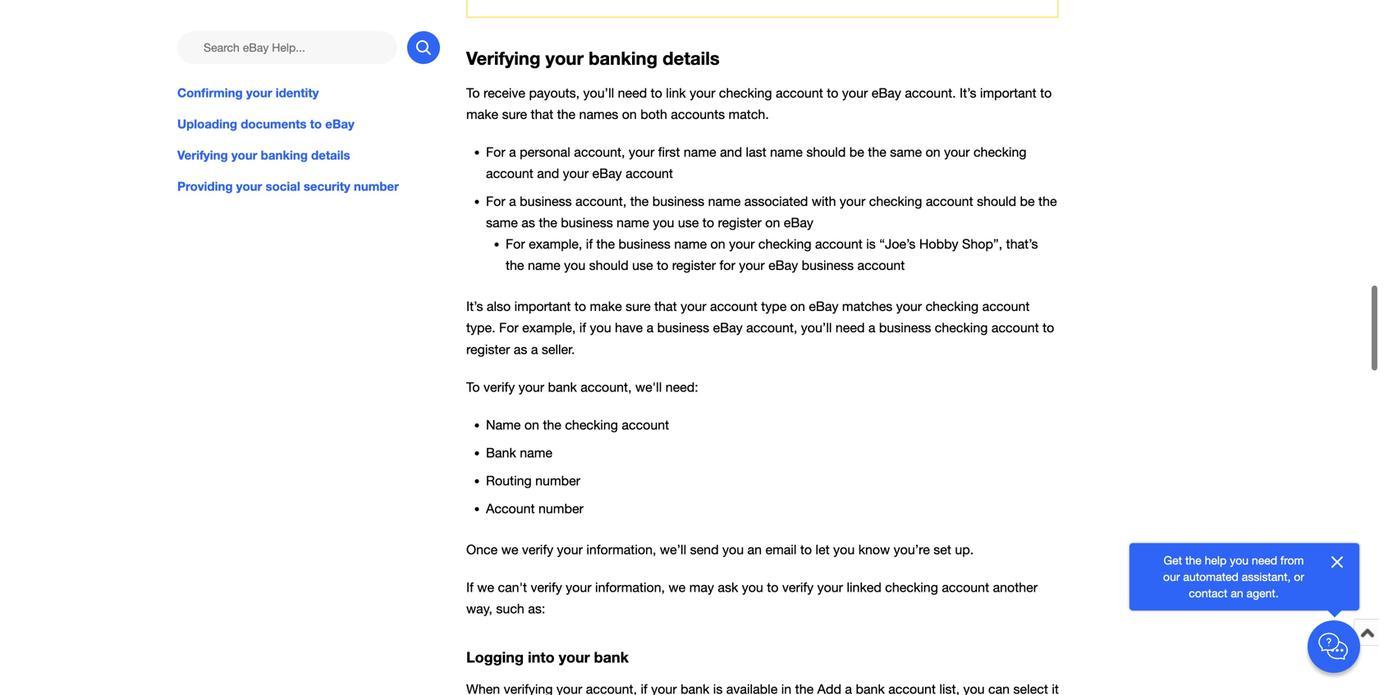 Task type: vqa. For each thing, say whether or not it's contained in the screenshot.
Visit at the bottom of page
no



Task type: describe. For each thing, give the bounding box(es) containing it.
we'll
[[635, 380, 662, 395]]

on up for on the right top
[[711, 237, 726, 252]]

payouts,
[[529, 85, 580, 101]]

providing your social security number
[[177, 179, 399, 194]]

0 horizontal spatial verifying your banking details
[[177, 148, 350, 163]]

both
[[641, 107, 667, 122]]

example, inside for a business account, the business name associated with your checking account should be the same as the business name you use to register on ebay for example, if the business name on your checking account is "joe's hobby shop", that's the name you should use to register for your ebay business account
[[529, 237, 582, 252]]

we'll
[[660, 542, 687, 557]]

we for verify
[[501, 542, 518, 557]]

it's inside it's also important to make sure that your account type on ebay matches your checking account type. for example, if you have a business ebay account, you'll need a business checking account to register as a seller.
[[466, 299, 483, 314]]

if
[[466, 580, 474, 595]]

an inside get the help you need from our automated assistant, or contact an agent.
[[1231, 587, 1244, 600]]

your right matches
[[896, 299, 922, 314]]

account, inside for a business account, the business name associated with your checking account should be the same as the business name you use to register on ebay for example, if the business name on your checking account is "joe's hobby shop", that's the name you should use to register for your ebay business account
[[576, 194, 627, 209]]

you'll inside to receive payouts, you'll need to link your checking account to your ebay account. it's important to make sure that the names on both accounts match.
[[583, 85, 614, 101]]

providing your social security number link
[[177, 177, 440, 196]]

your up accounts
[[690, 85, 716, 101]]

once we verify your information, we'll send you an email to let you know you're set up.
[[466, 542, 974, 557]]

ask
[[718, 580, 738, 595]]

confirming
[[177, 85, 243, 100]]

link
[[666, 85, 686, 101]]

2 vertical spatial should
[[589, 258, 629, 273]]

that inside it's also important to make sure that your account type on ebay matches your checking account type. for example, if you have a business ebay account, you'll need a business checking account to register as a seller.
[[654, 299, 677, 314]]

1 horizontal spatial use
[[678, 215, 699, 230]]

seller.
[[542, 342, 575, 357]]

with
[[812, 194, 836, 209]]

you'll inside it's also important to make sure that your account type on ebay matches your checking account type. for example, if you have a business ebay account, you'll need a business checking account to register as a seller.
[[801, 320, 832, 336]]

be inside for a personal account, your first name and last name should be the same on your checking account and your ebay account
[[850, 145, 864, 160]]

1 vertical spatial and
[[537, 166, 559, 181]]

providing
[[177, 179, 233, 194]]

to for to receive payouts, you'll need to link your checking account to your ebay account. it's important to make sure that the names on both accounts match.
[[466, 85, 480, 101]]

for a personal account, your first name and last name should be the same on your checking account and your ebay account
[[486, 145, 1027, 181]]

confirming your identity
[[177, 85, 319, 100]]

your left type on the top right
[[681, 299, 707, 314]]

have
[[615, 320, 643, 336]]

get
[[1164, 554, 1182, 567]]

should inside for a personal account, your first name and last name should be the same on your checking account and your ebay account
[[807, 145, 846, 160]]

your right can't
[[566, 580, 592, 595]]

account number
[[486, 501, 584, 516]]

to verify your bank account, we'll need:
[[466, 380, 699, 395]]

such
[[496, 602, 525, 617]]

0 horizontal spatial an
[[748, 542, 762, 557]]

names
[[579, 107, 619, 122]]

agent.
[[1247, 587, 1279, 600]]

verifying your banking details link
[[177, 146, 440, 164]]

your down personal
[[563, 166, 589, 181]]

linked
[[847, 580, 882, 595]]

make inside to receive payouts, you'll need to link your checking account to your ebay account. it's important to make sure that the names on both accounts match.
[[466, 107, 499, 122]]

your left first
[[629, 145, 655, 160]]

0 vertical spatial verifying your banking details
[[466, 47, 720, 69]]

uploading documents to ebay
[[177, 117, 355, 131]]

automated
[[1184, 570, 1239, 584]]

your down account number
[[557, 542, 583, 557]]

checking inside if we can't verify your information, we may ask you to verify your linked checking account another way, such as:
[[885, 580, 938, 595]]

receive
[[484, 85, 525, 101]]

matches
[[842, 299, 893, 314]]

1 vertical spatial should
[[977, 194, 1017, 209]]

the inside to receive payouts, you'll need to link your checking account to your ebay account. it's important to make sure that the names on both accounts match.
[[557, 107, 576, 122]]

bank
[[486, 445, 516, 461]]

get the help you need from our automated assistant, or contact an agent.
[[1163, 554, 1305, 600]]

ebay left matches
[[809, 299, 839, 314]]

important inside it's also important to make sure that your account type on ebay matches your checking account type. for example, if you have a business ebay account, you'll need a business checking account to register as a seller.
[[515, 299, 571, 314]]

account inside if we can't verify your information, we may ask you to verify your linked checking account another way, such as:
[[942, 580, 990, 595]]

if inside it's also important to make sure that your account type on ebay matches your checking account type. for example, if you have a business ebay account, you'll need a business checking account to register as a seller.
[[580, 320, 586, 336]]

be inside for a business account, the business name associated with your checking account should be the same as the business name you use to register on ebay for example, if the business name on your checking account is "joe's hobby shop", that's the name you should use to register for your ebay business account
[[1020, 194, 1035, 209]]

name
[[486, 417, 521, 433]]

account, inside for a personal account, your first name and last name should be the same on your checking account and your ebay account
[[574, 145, 625, 160]]

personal
[[520, 145, 571, 160]]

same inside for a personal account, your first name and last name should be the same on your checking account and your ebay account
[[890, 145, 922, 160]]

way,
[[466, 602, 493, 617]]

1 horizontal spatial banking
[[589, 47, 658, 69]]

you're
[[894, 542, 930, 557]]

verify up as:
[[531, 580, 562, 595]]

first
[[658, 145, 680, 160]]

that's
[[1006, 237, 1038, 252]]

documents
[[241, 117, 307, 131]]

to inside if we can't verify your information, we may ask you to verify your linked checking account another way, such as:
[[767, 580, 779, 595]]

1 horizontal spatial verifying
[[466, 47, 541, 69]]

let
[[816, 542, 830, 557]]

set
[[934, 542, 952, 557]]

0 horizontal spatial use
[[632, 258, 653, 273]]

a inside for a personal account, your first name and last name should be the same on your checking account and your ebay account
[[509, 145, 516, 160]]

type
[[761, 299, 787, 314]]

can't
[[498, 580, 527, 595]]

shop",
[[962, 237, 1003, 252]]

email
[[766, 542, 797, 557]]

may
[[689, 580, 714, 595]]

logging into your bank
[[466, 649, 629, 666]]

need:
[[666, 380, 699, 395]]

number for account
[[539, 501, 584, 516]]

if we can't verify your information, we may ask you to verify your linked checking account another way, such as:
[[466, 580, 1038, 617]]

once
[[466, 542, 498, 557]]

for inside it's also important to make sure that your account type on ebay matches your checking account type. for example, if you have a business ebay account, you'll need a business checking account to register as a seller.
[[499, 320, 519, 336]]

your left linked
[[817, 580, 843, 595]]

the inside for a personal account, your first name and last name should be the same on your checking account and your ebay account
[[868, 145, 887, 160]]

account.
[[905, 85, 956, 101]]

identity
[[276, 85, 319, 100]]

another
[[993, 580, 1038, 595]]

your down seller.
[[519, 380, 544, 395]]

on inside for a personal account, your first name and last name should be the same on your checking account and your ebay account
[[926, 145, 941, 160]]

0 vertical spatial checking account
[[869, 194, 973, 209]]

number for routing
[[535, 473, 581, 488]]

type.
[[466, 320, 496, 336]]

ebay inside to receive payouts, you'll need to link your checking account to your ebay account. it's important to make sure that the names on both accounts match.
[[872, 85, 901, 101]]

verify down account number
[[522, 542, 553, 557]]

as inside for a business account, the business name associated with your checking account should be the same as the business name you use to register on ebay for example, if the business name on your checking account is "joe's hobby shop", that's the name you should use to register for your ebay business account
[[522, 215, 535, 230]]

bank name
[[486, 445, 553, 461]]

for
[[720, 258, 736, 273]]

ebay up type on the top right
[[769, 258, 798, 273]]

ebay inside for a personal account, your first name and last name should be the same on your checking account and your ebay account
[[592, 166, 622, 181]]

confirming your identity link
[[177, 84, 440, 102]]

uploading documents to ebay link
[[177, 115, 440, 133]]

need for link
[[618, 85, 647, 101]]

2 horizontal spatial we
[[669, 580, 686, 595]]

contact
[[1189, 587, 1228, 600]]

1 vertical spatial checking account
[[759, 237, 863, 252]]

logging
[[466, 649, 524, 666]]

social
[[266, 179, 300, 194]]



Task type: locate. For each thing, give the bounding box(es) containing it.
1 vertical spatial number
[[535, 473, 581, 488]]

2 vertical spatial number
[[539, 501, 584, 516]]

as:
[[528, 602, 545, 617]]

ebay down names
[[592, 166, 622, 181]]

your right into
[[559, 649, 590, 666]]

2 vertical spatial register
[[466, 342, 510, 357]]

register down associated
[[718, 215, 762, 230]]

register inside it's also important to make sure that your account type on ebay matches your checking account type. for example, if you have a business ebay account, you'll need a business checking account to register as a seller.
[[466, 342, 510, 357]]

send
[[690, 542, 719, 557]]

sure up the have
[[626, 299, 651, 314]]

0 horizontal spatial you'll
[[583, 85, 614, 101]]

checking inside it's also important to make sure that your account type on ebay matches your checking account type. for example, if you have a business ebay account, you'll need a business checking account to register as a seller.
[[935, 320, 988, 336]]

on down associated
[[765, 215, 780, 230]]

we for can't
[[477, 580, 494, 595]]

same inside for a business account, the business name associated with your checking account should be the same as the business name you use to register on ebay for example, if the business name on your checking account is "joe's hobby shop", that's the name you should use to register for your ebay business account
[[486, 215, 518, 230]]

to receive payouts, you'll need to link your checking account to your ebay account. it's important to make sure that the names on both accounts match.
[[466, 85, 1052, 122]]

0 vertical spatial an
[[748, 542, 762, 557]]

1 horizontal spatial and
[[720, 145, 742, 160]]

important right also
[[515, 299, 571, 314]]

sure
[[502, 107, 527, 122], [626, 299, 651, 314]]

security
[[304, 179, 350, 194]]

example, inside it's also important to make sure that your account type on ebay matches your checking account type. for example, if you have a business ebay account, you'll need a business checking account to register as a seller.
[[522, 320, 576, 336]]

1 horizontal spatial important
[[980, 85, 1037, 101]]

we
[[501, 542, 518, 557], [477, 580, 494, 595], [669, 580, 686, 595]]

verify up name
[[484, 380, 515, 395]]

is
[[866, 237, 876, 252]]

checking account down "shop","
[[926, 299, 1030, 314]]

make up the have
[[590, 299, 622, 314]]

to inside to receive payouts, you'll need to link your checking account to your ebay account. it's important to make sure that the names on both accounts match.
[[466, 85, 480, 101]]

bank for verify
[[548, 380, 577, 395]]

1 vertical spatial information,
[[595, 580, 665, 595]]

checking account inside it's also important to make sure that your account type on ebay matches your checking account type. for example, if you have a business ebay account, you'll need a business checking account to register as a seller.
[[926, 299, 1030, 314]]

verify down email
[[782, 580, 814, 595]]

0 horizontal spatial it's
[[466, 299, 483, 314]]

up.
[[955, 542, 974, 557]]

account
[[486, 501, 535, 516]]

"joe's
[[880, 237, 916, 252]]

register left for on the right top
[[672, 258, 716, 273]]

same
[[890, 145, 922, 160], [486, 215, 518, 230]]

0 vertical spatial be
[[850, 145, 864, 160]]

account, inside it's also important to make sure that your account type on ebay matches your checking account type. for example, if you have a business ebay account, you'll need a business checking account to register as a seller.
[[746, 320, 798, 336]]

information,
[[587, 542, 656, 557], [595, 580, 665, 595]]

checking
[[719, 85, 772, 101], [974, 145, 1027, 160], [935, 320, 988, 336], [565, 417, 618, 433], [885, 580, 938, 595]]

checking inside to receive payouts, you'll need to link your checking account to your ebay account. it's important to make sure that the names on both accounts match.
[[719, 85, 772, 101]]

1 to from the top
[[466, 85, 480, 101]]

0 horizontal spatial important
[[515, 299, 571, 314]]

as down personal
[[522, 215, 535, 230]]

into
[[528, 649, 555, 666]]

need up the assistant,
[[1252, 554, 1278, 567]]

1 vertical spatial if
[[580, 320, 586, 336]]

0 horizontal spatial should
[[589, 258, 629, 273]]

should up the have
[[589, 258, 629, 273]]

your left account.
[[842, 85, 868, 101]]

also
[[487, 299, 511, 314]]

from
[[1281, 554, 1304, 567]]

details up the 'link'
[[663, 47, 720, 69]]

an
[[748, 542, 762, 557], [1231, 587, 1244, 600]]

sure inside to receive payouts, you'll need to link your checking account to your ebay account. it's important to make sure that the names on both accounts match.
[[502, 107, 527, 122]]

need down matches
[[836, 320, 865, 336]]

0 horizontal spatial details
[[311, 148, 350, 163]]

your up for on the right top
[[729, 237, 755, 252]]

the
[[557, 107, 576, 122], [868, 145, 887, 160], [630, 194, 649, 209], [1039, 194, 1057, 209], [539, 215, 557, 230], [597, 237, 615, 252], [506, 258, 524, 273], [543, 417, 562, 433], [1186, 554, 1202, 567]]

0 vertical spatial need
[[618, 85, 647, 101]]

a
[[509, 145, 516, 160], [509, 194, 516, 209], [647, 320, 654, 336], [869, 320, 876, 336], [531, 342, 538, 357]]

get the help you need from our automated assistant, or contact an agent. tooltip
[[1156, 553, 1312, 602]]

ebay down for on the right top
[[713, 320, 743, 336]]

bank
[[548, 380, 577, 395], [594, 649, 629, 666]]

0 vertical spatial number
[[354, 179, 399, 194]]

you inside it's also important to make sure that your account type on ebay matches your checking account type. for example, if you have a business ebay account, you'll need a business checking account to register as a seller.
[[590, 320, 611, 336]]

number right security on the top of the page
[[354, 179, 399, 194]]

1 vertical spatial be
[[1020, 194, 1035, 209]]

0 horizontal spatial need
[[618, 85, 647, 101]]

hobby
[[919, 237, 959, 252]]

0 vertical spatial should
[[807, 145, 846, 160]]

0 vertical spatial that
[[531, 107, 554, 122]]

your up uploading documents to ebay
[[246, 85, 272, 100]]

0 horizontal spatial we
[[477, 580, 494, 595]]

number
[[354, 179, 399, 194], [535, 473, 581, 488], [539, 501, 584, 516]]

0 vertical spatial example,
[[529, 237, 582, 252]]

if inside for a business account, the business name associated with your checking account should be the same as the business name you use to register on ebay for example, if the business name on your checking account is "joe's hobby shop", that's the name you should use to register for your ebay business account
[[586, 237, 593, 252]]

1 horizontal spatial same
[[890, 145, 922, 160]]

banking up social
[[261, 148, 308, 163]]

2 horizontal spatial need
[[1252, 554, 1278, 567]]

0 horizontal spatial make
[[466, 107, 499, 122]]

it's
[[960, 85, 977, 101], [466, 299, 483, 314]]

1 vertical spatial example,
[[522, 320, 576, 336]]

1 vertical spatial an
[[1231, 587, 1244, 600]]

account
[[776, 85, 823, 101], [486, 166, 534, 181], [626, 166, 673, 181], [858, 258, 905, 273], [710, 299, 758, 314], [992, 320, 1039, 336], [622, 417, 669, 433], [942, 580, 990, 595]]

1 vertical spatial you'll
[[801, 320, 832, 336]]

number down routing number on the left bottom of the page
[[539, 501, 584, 516]]

your up payouts,
[[546, 47, 584, 69]]

that inside to receive payouts, you'll need to link your checking account to your ebay account. it's important to make sure that the names on both accounts match.
[[531, 107, 554, 122]]

make
[[466, 107, 499, 122], [590, 299, 622, 314]]

0 vertical spatial to
[[466, 85, 480, 101]]

for
[[486, 145, 506, 160], [486, 194, 506, 209], [506, 237, 525, 252], [499, 320, 519, 336]]

1 vertical spatial to
[[466, 380, 480, 395]]

it's right account.
[[960, 85, 977, 101]]

1 horizontal spatial we
[[501, 542, 518, 557]]

0 horizontal spatial banking
[[261, 148, 308, 163]]

on right name
[[525, 417, 539, 433]]

your down account.
[[944, 145, 970, 160]]

1 vertical spatial need
[[836, 320, 865, 336]]

to left receive
[[466, 85, 480, 101]]

assistant,
[[1242, 570, 1291, 584]]

banking
[[589, 47, 658, 69], [261, 148, 308, 163]]

0 horizontal spatial be
[[850, 145, 864, 160]]

need inside get the help you need from our automated assistant, or contact an agent.
[[1252, 554, 1278, 567]]

0 vertical spatial use
[[678, 215, 699, 230]]

details up security on the top of the page
[[311, 148, 350, 163]]

match.
[[729, 107, 769, 122]]

verifying your banking details
[[466, 47, 720, 69], [177, 148, 350, 163]]

last
[[746, 145, 767, 160]]

need inside to receive payouts, you'll need to link your checking account to your ebay account. it's important to make sure that the names on both accounts match.
[[618, 85, 647, 101]]

0 vertical spatial and
[[720, 145, 742, 160]]

and left last
[[720, 145, 742, 160]]

0 vertical spatial banking
[[589, 47, 658, 69]]

1 vertical spatial details
[[311, 148, 350, 163]]

0 vertical spatial make
[[466, 107, 499, 122]]

your down uploading documents to ebay
[[231, 148, 257, 163]]

1 vertical spatial it's
[[466, 299, 483, 314]]

information, down we'll
[[595, 580, 665, 595]]

an left email
[[748, 542, 762, 557]]

use up the have
[[632, 258, 653, 273]]

number up account number
[[535, 473, 581, 488]]

it's up type. on the top left
[[466, 299, 483, 314]]

1 horizontal spatial bank
[[594, 649, 629, 666]]

1 vertical spatial banking
[[261, 148, 308, 163]]

2 vertical spatial checking account
[[926, 299, 1030, 314]]

to down type. on the top left
[[466, 380, 480, 395]]

2 horizontal spatial should
[[977, 194, 1017, 209]]

1 vertical spatial use
[[632, 258, 653, 273]]

it's inside to receive payouts, you'll need to link your checking account to your ebay account. it's important to make sure that the names on both accounts match.
[[960, 85, 977, 101]]

ebay down confirming your identity link
[[325, 117, 355, 131]]

your left social
[[236, 179, 262, 194]]

if
[[586, 237, 593, 252], [580, 320, 586, 336]]

need for our
[[1252, 554, 1278, 567]]

0 horizontal spatial register
[[466, 342, 510, 357]]

important right account.
[[980, 85, 1037, 101]]

information, inside if we can't verify your information, we may ask you to verify your linked checking account another way, such as:
[[595, 580, 665, 595]]

account inside to receive payouts, you'll need to link your checking account to your ebay account. it's important to make sure that the names on both accounts match.
[[776, 85, 823, 101]]

the inside get the help you need from our automated assistant, or contact an agent.
[[1186, 554, 1202, 567]]

to
[[466, 85, 480, 101], [466, 380, 480, 395]]

bank right into
[[594, 649, 629, 666]]

1 vertical spatial verifying
[[177, 148, 228, 163]]

1 horizontal spatial you'll
[[801, 320, 832, 336]]

0 vertical spatial register
[[718, 215, 762, 230]]

name on the checking account
[[486, 417, 669, 433]]

accounts
[[671, 107, 725, 122]]

you
[[653, 215, 674, 230], [564, 258, 586, 273], [590, 320, 611, 336], [723, 542, 744, 557], [834, 542, 855, 557], [1230, 554, 1249, 567], [742, 580, 763, 595]]

1 horizontal spatial that
[[654, 299, 677, 314]]

on inside it's also important to make sure that your account type on ebay matches your checking account type. for example, if you have a business ebay account, you'll need a business checking account to register as a seller.
[[791, 299, 805, 314]]

that
[[531, 107, 554, 122], [654, 299, 677, 314]]

1 vertical spatial make
[[590, 299, 622, 314]]

should up with
[[807, 145, 846, 160]]

bank down seller.
[[548, 380, 577, 395]]

0 vertical spatial as
[[522, 215, 535, 230]]

we right the once
[[501, 542, 518, 557]]

you inside get the help you need from our automated assistant, or contact an agent.
[[1230, 554, 1249, 567]]

Search eBay Help... text field
[[177, 31, 397, 64]]

checking account down with
[[759, 237, 863, 252]]

1 horizontal spatial should
[[807, 145, 846, 160]]

you'll
[[583, 85, 614, 101], [801, 320, 832, 336]]

0 vertical spatial bank
[[548, 380, 577, 395]]

1 horizontal spatial make
[[590, 299, 622, 314]]

your right with
[[840, 194, 866, 209]]

or
[[1294, 570, 1305, 584]]

for inside for a personal account, your first name and last name should be the same on your checking account and your ebay account
[[486, 145, 506, 160]]

know
[[859, 542, 890, 557]]

on down account.
[[926, 145, 941, 160]]

as
[[522, 215, 535, 230], [514, 342, 527, 357]]

1 horizontal spatial verifying your banking details
[[466, 47, 720, 69]]

0 vertical spatial same
[[890, 145, 922, 160]]

you inside if we can't verify your information, we may ask you to verify your linked checking account another way, such as:
[[742, 580, 763, 595]]

information, left we'll
[[587, 542, 656, 557]]

our
[[1163, 570, 1180, 584]]

an left agent.
[[1231, 587, 1244, 600]]

verifying your banking details up payouts,
[[466, 47, 720, 69]]

account,
[[574, 145, 625, 160], [576, 194, 627, 209], [746, 320, 798, 336], [581, 380, 632, 395]]

ebay
[[872, 85, 901, 101], [325, 117, 355, 131], [592, 166, 622, 181], [784, 215, 814, 230], [769, 258, 798, 273], [809, 299, 839, 314], [713, 320, 743, 336]]

need up both
[[618, 85, 647, 101]]

0 horizontal spatial sure
[[502, 107, 527, 122]]

1 horizontal spatial register
[[672, 258, 716, 273]]

on inside to receive payouts, you'll need to link your checking account to your ebay account. it's important to make sure that the names on both accounts match.
[[622, 107, 637, 122]]

1 vertical spatial verifying your banking details
[[177, 148, 350, 163]]

register down type. on the top left
[[466, 342, 510, 357]]

we right if
[[477, 580, 494, 595]]

1 vertical spatial sure
[[626, 299, 651, 314]]

2 vertical spatial need
[[1252, 554, 1278, 567]]

0 horizontal spatial verifying
[[177, 148, 228, 163]]

it's also important to make sure that your account type on ebay matches your checking account type. for example, if you have a business ebay account, you'll need a business checking account to register as a seller.
[[466, 299, 1055, 357]]

verifying up providing
[[177, 148, 228, 163]]

verifying
[[466, 47, 541, 69], [177, 148, 228, 163]]

example,
[[529, 237, 582, 252], [522, 320, 576, 336]]

for a business account, the business name associated with your checking account should be the same as the business name you use to register on ebay for example, if the business name on your checking account is "joe's hobby shop", that's the name you should use to register for your ebay business account
[[486, 194, 1057, 273]]

1 vertical spatial as
[[514, 342, 527, 357]]

0 horizontal spatial that
[[531, 107, 554, 122]]

0 vertical spatial details
[[663, 47, 720, 69]]

0 horizontal spatial same
[[486, 215, 518, 230]]

1 horizontal spatial details
[[663, 47, 720, 69]]

1 horizontal spatial sure
[[626, 299, 651, 314]]

details
[[663, 47, 720, 69], [311, 148, 350, 163]]

0 vertical spatial if
[[586, 237, 593, 252]]

checking account
[[869, 194, 973, 209], [759, 237, 863, 252], [926, 299, 1030, 314]]

your right for on the right top
[[739, 258, 765, 273]]

be
[[850, 145, 864, 160], [1020, 194, 1035, 209]]

to
[[651, 85, 663, 101], [827, 85, 839, 101], [1040, 85, 1052, 101], [310, 117, 322, 131], [703, 215, 714, 230], [657, 258, 669, 273], [575, 299, 586, 314], [1043, 320, 1055, 336], [800, 542, 812, 557], [767, 580, 779, 595]]

on left both
[[622, 107, 637, 122]]

1 vertical spatial that
[[654, 299, 677, 314]]

a inside for a business account, the business name associated with your checking account should be the same as the business name you use to register on ebay for example, if the business name on your checking account is "joe's hobby shop", that's the name you should use to register for your ebay business account
[[509, 194, 516, 209]]

1 vertical spatial bank
[[594, 649, 629, 666]]

bank for into
[[594, 649, 629, 666]]

1 horizontal spatial be
[[1020, 194, 1035, 209]]

as inside it's also important to make sure that your account type on ebay matches your checking account type. for example, if you have a business ebay account, you'll need a business checking account to register as a seller.
[[514, 342, 527, 357]]

to for to verify your bank account, we'll need:
[[466, 380, 480, 395]]

should
[[807, 145, 846, 160], [977, 194, 1017, 209], [589, 258, 629, 273]]

0 vertical spatial it's
[[960, 85, 977, 101]]

checking account up hobby
[[869, 194, 973, 209]]

sure down receive
[[502, 107, 527, 122]]

banking up names
[[589, 47, 658, 69]]

ebay left account.
[[872, 85, 901, 101]]

sure inside it's also important to make sure that your account type on ebay matches your checking account type. for example, if you have a business ebay account, you'll need a business checking account to register as a seller.
[[626, 299, 651, 314]]

0 vertical spatial important
[[980, 85, 1037, 101]]

make down receive
[[466, 107, 499, 122]]

account inside for a business account, the business name associated with your checking account should be the same as the business name you use to register on ebay for example, if the business name on your checking account is "joe's hobby shop", that's the name you should use to register for your ebay business account
[[858, 258, 905, 273]]

uploading
[[177, 117, 237, 131]]

should up "shop","
[[977, 194, 1017, 209]]

on right type on the top right
[[791, 299, 805, 314]]

1 vertical spatial important
[[515, 299, 571, 314]]

and down personal
[[537, 166, 559, 181]]

1 horizontal spatial an
[[1231, 587, 1244, 600]]

1 vertical spatial register
[[672, 258, 716, 273]]

use
[[678, 215, 699, 230], [632, 258, 653, 273]]

0 vertical spatial verifying
[[466, 47, 541, 69]]

help
[[1205, 554, 1227, 567]]

use down first
[[678, 215, 699, 230]]

2 to from the top
[[466, 380, 480, 395]]

we left 'may'
[[669, 580, 686, 595]]

verifying up receive
[[466, 47, 541, 69]]

as left seller.
[[514, 342, 527, 357]]

associated
[[745, 194, 808, 209]]

1 vertical spatial same
[[486, 215, 518, 230]]

ebay down associated
[[784, 215, 814, 230]]

routing
[[486, 473, 532, 488]]

0 vertical spatial you'll
[[583, 85, 614, 101]]

checking inside for a personal account, your first name and last name should be the same on your checking account and your ebay account
[[974, 145, 1027, 160]]

0 horizontal spatial and
[[537, 166, 559, 181]]

0 vertical spatial sure
[[502, 107, 527, 122]]

0 horizontal spatial bank
[[548, 380, 577, 395]]

verifying your banking details down uploading documents to ebay
[[177, 148, 350, 163]]

2 horizontal spatial register
[[718, 215, 762, 230]]

routing number
[[486, 473, 581, 488]]

make inside it's also important to make sure that your account type on ebay matches your checking account type. for example, if you have a business ebay account, you'll need a business checking account to register as a seller.
[[590, 299, 622, 314]]

important inside to receive payouts, you'll need to link your checking account to your ebay account. it's important to make sure that the names on both accounts match.
[[980, 85, 1037, 101]]

need inside it's also important to make sure that your account type on ebay matches your checking account type. for example, if you have a business ebay account, you'll need a business checking account to register as a seller.
[[836, 320, 865, 336]]

1 horizontal spatial it's
[[960, 85, 977, 101]]

0 vertical spatial information,
[[587, 542, 656, 557]]

1 horizontal spatial need
[[836, 320, 865, 336]]



